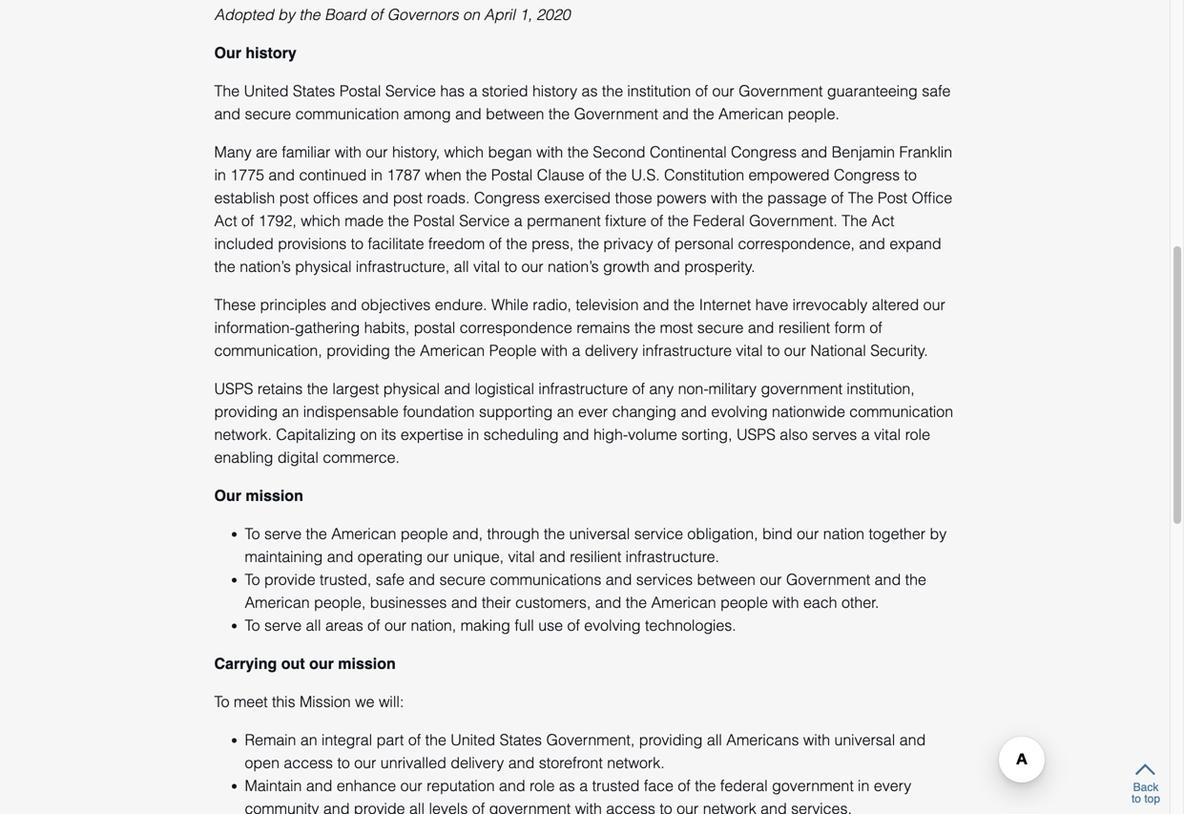 Task type: describe. For each thing, give the bounding box(es) containing it.
1787
[[387, 166, 421, 184]]

and right growth
[[654, 258, 680, 275]]

the united states postal service has a storied history as the institution of our government guaranteeing safe and secure communication among and between the government and the american people.
[[214, 82, 951, 123]]

back
[[1134, 781, 1159, 794]]

board
[[325, 6, 366, 23]]

our down businesses
[[385, 617, 407, 634]]

each
[[804, 594, 838, 611]]

the inside the united states postal service has a storied history as the institution of our government guaranteeing safe and secure communication among and between the government and the american people.
[[214, 82, 240, 100]]

in left 1787
[[371, 166, 383, 184]]

as inside the remain an integral part of the united states government, providing all americans with universal and open access to our unrivalled delivery and storefront network. maintain and enhance our reputation and role as a trusted face of the federal government in every community and provide all levels of government with access to our network and services.
[[559, 777, 575, 795]]

our inside the united states postal service has a storied history as the institution of our government guaranteeing safe and secure communication among and between the government and the american people.
[[713, 82, 735, 100]]

postal
[[414, 319, 456, 336]]

0 horizontal spatial people
[[401, 525, 448, 543]]

through
[[487, 525, 540, 543]]

with up "continued"
[[335, 143, 362, 161]]

remain
[[245, 731, 296, 749]]

office
[[912, 189, 953, 207]]

expand
[[890, 235, 942, 252]]

and right reputation
[[499, 777, 526, 795]]

provide inside the remain an integral part of the united states government, providing all americans with universal and open access to our unrivalled delivery and storefront network. maintain and enhance our reputation and role as a trusted face of the federal government in every community and provide all levels of government with access to our network and services.
[[354, 800, 405, 814]]

1 act from the left
[[214, 212, 237, 229]]

our up 1787
[[366, 143, 388, 161]]

maintain
[[245, 777, 302, 795]]

as inside the united states postal service has a storied history as the institution of our government guaranteeing safe and secure communication among and between the government and the american people.
[[582, 82, 598, 100]]

to down made
[[351, 235, 364, 252]]

an inside the remain an integral part of the united states government, providing all americans with universal and open access to our unrivalled delivery and storefront network. maintain and enhance our reputation and role as a trusted face of the federal government in every community and provide all levels of government with access to our network and services.
[[301, 731, 318, 749]]

with right the americans
[[804, 731, 831, 749]]

sorting,
[[682, 426, 733, 443]]

carrying
[[214, 655, 277, 672]]

principles
[[260, 296, 327, 314]]

establish
[[214, 189, 275, 207]]

1 serve from the top
[[264, 525, 302, 543]]

of up unrivalled
[[408, 731, 421, 749]]

all left the americans
[[707, 731, 723, 749]]

0 vertical spatial government
[[739, 82, 823, 100]]

institution
[[628, 82, 691, 100]]

of right 'freedom'
[[489, 235, 502, 252]]

vital inside these principles and objectives endure. while radio, television and the internet have irrevocably altered our information-gathering habits, postal correspondence remains the most secure and resilient form of communication, providing the american people with a delivery infrastructure vital to our national security.
[[736, 342, 763, 359]]

evolving inside to serve the american people and, through the universal service obligation, bind our nation together by maintaining and operating our unique, vital and resilient infrastructure. to provide trusted, safe and secure communications and services between our government and the american people, businesses and their customers, and the american people with each other. to serve all areas of our nation, making full use of evolving technologies.
[[584, 617, 641, 634]]

with inside these principles and objectives endure. while radio, television and the internet have irrevocably altered our information-gathering habits, postal correspondence remains the most secure and resilient form of communication, providing the american people with a delivery infrastructure vital to our national security.
[[541, 342, 568, 359]]

together
[[869, 525, 926, 543]]

0 horizontal spatial history
[[246, 44, 297, 61]]

and up trusted, at the left of the page
[[327, 548, 354, 566]]

exercised
[[545, 189, 611, 207]]

our right out
[[309, 655, 334, 672]]

to down maintaining
[[245, 571, 260, 588]]

0 horizontal spatial mission
[[246, 487, 303, 504]]

any
[[650, 380, 674, 398]]

federal
[[693, 212, 745, 229]]

serves
[[812, 426, 857, 443]]

between inside to serve the american people and, through the universal service obligation, bind our nation together by maintaining and operating our unique, vital and resilient infrastructure. to provide trusted, safe and secure communications and services between our government and the american people, businesses and their customers, and the american people with each other. to serve all areas of our nation, making full use of evolving technologies.
[[697, 571, 756, 588]]

1 horizontal spatial on
[[463, 6, 480, 23]]

network
[[703, 800, 757, 814]]

american up 'technologies.'
[[652, 594, 717, 611]]

part
[[377, 731, 404, 749]]

made
[[345, 212, 384, 229]]

2 vertical spatial government
[[489, 800, 571, 814]]

of right board
[[370, 6, 383, 23]]

0 vertical spatial usps
[[214, 380, 253, 398]]

universal inside to serve the american people and, through the universal service obligation, bind our nation together by maintaining and operating our unique, vital and resilient infrastructure. to provide trusted, safe and secure communications and services between our government and the american people, businesses and their customers, and the american people with each other. to serve all areas of our nation, making full use of evolving technologies.
[[569, 525, 630, 543]]

to up while
[[505, 258, 517, 275]]

1 horizontal spatial usps
[[737, 426, 776, 443]]

of down reputation
[[472, 800, 485, 814]]

and up making
[[451, 594, 478, 611]]

by inside to serve the american people and, through the universal service obligation, bind our nation together by maintaining and operating our unique, vital and resilient infrastructure. to provide trusted, safe and secure communications and services between our government and the american people, businesses and their customers, and the american people with each other. to serve all areas of our nation, making full use of evolving technologies.
[[930, 525, 947, 543]]

customers,
[[516, 594, 591, 611]]

a inside the remain an integral part of the united states government, providing all americans with universal and open access to our unrivalled delivery and storefront network. maintain and enhance our reputation and role as a trusted face of the federal government in every community and provide all levels of government with access to our network and services.
[[580, 777, 588, 795]]

guaranteeing
[[828, 82, 918, 100]]

government,
[[547, 731, 635, 749]]

and down the ever
[[563, 426, 590, 443]]

network. inside the remain an integral part of the united states government, providing all americans with universal and open access to our unrivalled delivery and storefront network. maintain and enhance our reputation and role as a trusted face of the federal government in every community and provide all levels of government with access to our network and services.
[[607, 754, 665, 772]]

capitalizing
[[276, 426, 356, 443]]

1 vertical spatial the
[[848, 189, 874, 207]]

internet
[[699, 296, 751, 314]]

and up many
[[214, 105, 241, 123]]

government.
[[749, 212, 838, 229]]

providing inside the remain an integral part of the united states government, providing all americans with universal and open access to our unrivalled delivery and storefront network. maintain and enhance our reputation and role as a trusted face of the federal government in every community and provide all levels of government with access to our network and services.
[[639, 731, 703, 749]]

of down the establish
[[241, 212, 254, 229]]

and up other.
[[875, 571, 901, 588]]

a inside the united states postal service has a storied history as the institution of our government guaranteeing safe and secure communication among and between the government and the american people.
[[469, 82, 478, 100]]

federal
[[721, 777, 768, 795]]

our right altered
[[924, 296, 946, 314]]

offices
[[313, 189, 358, 207]]

of right areas
[[368, 617, 380, 634]]

of right fixture on the right of the page
[[651, 212, 664, 229]]

radio,
[[533, 296, 572, 314]]

to meet this mission we will:
[[214, 693, 404, 711]]

states inside the remain an integral part of the united states government, providing all americans with universal and open access to our unrivalled delivery and storefront network. maintain and enhance our reputation and role as a trusted face of the federal government in every community and provide all levels of government with access to our network and services.
[[500, 731, 542, 749]]

role inside the remain an integral part of the united states government, providing all americans with universal and open access to our unrivalled delivery and storefront network. maintain and enhance our reputation and role as a trusted face of the federal government in every community and provide all levels of government with access to our network and services.
[[530, 777, 555, 795]]

all inside to serve the american people and, through the universal service obligation, bind our nation together by maintaining and operating our unique, vital and resilient infrastructure. to provide trusted, safe and secure communications and services between our government and the american people, businesses and their customers, and the american people with each other. to serve all areas of our nation, making full use of evolving technologies.
[[306, 617, 321, 634]]

communication inside usps retains the largest physical and logistical infrastructure of any non-military government institution, providing an indispensable foundation supporting an ever changing and evolving nationwide communication network. capitalizing on its expertise in scheduling and high-volume sorting, usps also serves a vital role enabling digital commerce.
[[850, 403, 954, 420]]

provisions
[[278, 235, 347, 252]]

and up made
[[363, 189, 389, 207]]

bind
[[763, 525, 793, 543]]

supporting
[[479, 403, 553, 420]]

facilitate
[[368, 235, 424, 252]]

obligation,
[[688, 525, 759, 543]]

all inside many are familiar with our history, which began with the second continental congress and benjamin franklin in 1775 and continued in 1787 when the postal clause of the u.s. constitution empowered congress to establish post offices and post roads. congress exercised those powers with the passage of the post office act of 1792, which made the postal service a permanent fixture of the federal government. the act included provisions to facilitate freedom of the press, the privacy of personal correspondence, and expand the nation's physical infrastructure, all vital to our nation's growth and prosperity.
[[454, 258, 469, 275]]

secure inside these principles and objectives endure. while radio, television and the internet have irrevocably altered our information-gathering habits, postal correspondence remains the most secure and resilient form of communication, providing the american people with a delivery infrastructure vital to our national security.
[[698, 319, 744, 336]]

communication,
[[214, 342, 322, 359]]

0 horizontal spatial an
[[282, 403, 299, 420]]

in inside usps retains the largest physical and logistical infrastructure of any non-military government institution, providing an indispensable foundation supporting an ever changing and evolving nationwide communication network. capitalizing on its expertise in scheduling and high-volume sorting, usps also serves a vital role enabling digital commerce.
[[468, 426, 479, 443]]

our down press,
[[522, 258, 544, 275]]

and down have
[[748, 319, 775, 336]]

with down trusted
[[575, 800, 602, 814]]

1 vertical spatial government
[[574, 105, 659, 123]]

personal
[[675, 235, 734, 252]]

all left levels at the left of the page
[[410, 800, 425, 814]]

and up most
[[643, 296, 670, 314]]

infrastructure.
[[626, 548, 720, 566]]

vital inside usps retains the largest physical and logistical infrastructure of any non-military government institution, providing an indispensable foundation supporting an ever changing and evolving nationwide communication network. capitalizing on its expertise in scheduling and high-volume sorting, usps also serves a vital role enabling digital commerce.
[[874, 426, 901, 443]]

clause
[[537, 166, 585, 184]]

storied
[[482, 82, 528, 100]]

american up operating
[[331, 525, 397, 543]]

military
[[709, 380, 757, 398]]

with up federal
[[711, 189, 738, 207]]

our left national
[[785, 342, 807, 359]]

0 vertical spatial which
[[444, 143, 484, 161]]

correspondence
[[460, 319, 573, 336]]

top
[[1145, 792, 1161, 806]]

ever
[[579, 403, 608, 420]]

use
[[539, 617, 563, 634]]

and up empowered
[[802, 143, 828, 161]]

national
[[811, 342, 867, 359]]

expertise
[[401, 426, 464, 443]]

while
[[492, 296, 529, 314]]

press,
[[532, 235, 574, 252]]

included
[[214, 235, 274, 252]]

2 horizontal spatial an
[[557, 403, 574, 420]]

delivery inside the remain an integral part of the united states government, providing all americans with universal and open access to our unrivalled delivery and storefront network. maintain and enhance our reputation and role as a trusted face of the federal government in every community and provide all levels of government with access to our network and services.
[[451, 754, 504, 772]]

and left services
[[606, 571, 632, 588]]

unique,
[[453, 548, 504, 566]]

history,
[[392, 143, 440, 161]]

community
[[245, 800, 319, 814]]

2 serve from the top
[[264, 617, 302, 634]]

2 vertical spatial congress
[[474, 189, 540, 207]]

2 nation's from the left
[[548, 258, 599, 275]]

to left the meet on the left bottom of page
[[214, 693, 230, 711]]

1792,
[[258, 212, 297, 229]]

adopted
[[214, 6, 274, 23]]

passage
[[768, 189, 827, 207]]

growth
[[603, 258, 650, 275]]

of up the 'exercised'
[[589, 166, 602, 184]]

secure inside to serve the american people and, through the universal service obligation, bind our nation together by maintaining and operating our unique, vital and resilient infrastructure. to provide trusted, safe and secure communications and services between our government and the american people, businesses and their customers, and the american people with each other. to serve all areas of our nation, making full use of evolving technologies.
[[440, 571, 486, 588]]

of right privacy
[[658, 235, 671, 252]]

technologies.
[[645, 617, 737, 634]]

television
[[576, 296, 639, 314]]

and up community
[[306, 777, 333, 795]]

service inside the united states postal service has a storied history as the institution of our government guaranteeing safe and secure communication among and between the government and the american people.
[[386, 82, 436, 100]]

and up businesses
[[409, 571, 435, 588]]

permanent
[[527, 212, 601, 229]]

1 horizontal spatial people
[[721, 594, 768, 611]]

carrying out our mission
[[214, 655, 396, 672]]

vital inside many are familiar with our history, which began with the second continental congress and benjamin franklin in 1775 and continued in 1787 when the postal clause of the u.s. constitution empowered congress to establish post offices and post roads. congress exercised those powers with the passage of the post office act of 1792, which made the postal service a permanent fixture of the federal government. the act included provisions to facilitate freedom of the press, the privacy of personal correspondence, and expand the nation's physical infrastructure, all vital to our nation's growth and prosperity.
[[474, 258, 500, 275]]

1775
[[230, 166, 264, 184]]

face
[[644, 777, 674, 795]]

governors
[[387, 6, 459, 23]]

adopted by the board of governors on april 1, 2020
[[214, 6, 571, 23]]

universal inside the remain an integral part of the united states government, providing all americans with universal and open access to our unrivalled delivery and storefront network. maintain and enhance our reputation and role as a trusted face of the federal government in every community and provide all levels of government with access to our network and services.
[[835, 731, 896, 749]]

1 horizontal spatial access
[[606, 800, 656, 814]]

objectives
[[361, 296, 431, 314]]

infrastructure inside these principles and objectives endure. while radio, television and the internet have irrevocably altered our information-gathering habits, postal correspondence remains the most secure and resilient form of communication, providing the american people with a delivery infrastructure vital to our national security.
[[643, 342, 732, 359]]

integral
[[322, 731, 373, 749]]

with inside to serve the american people and, through the universal service obligation, bind our nation together by maintaining and operating our unique, vital and resilient infrastructure. to provide trusted, safe and secure communications and services between our government and the american people, businesses and their customers, and the american people with each other. to serve all areas of our nation, making full use of evolving technologies.
[[773, 594, 799, 611]]

with up clause
[[537, 143, 564, 161]]

open
[[245, 754, 280, 772]]

history inside the united states postal service has a storied history as the institution of our government guaranteeing safe and secure communication among and between the government and the american people.
[[533, 82, 578, 100]]

continental
[[650, 143, 727, 161]]

privacy
[[604, 235, 654, 252]]

has
[[440, 82, 465, 100]]

u.s.
[[631, 166, 660, 184]]

these principles and objectives endure. while radio, television and the internet have irrevocably altered our information-gathering habits, postal correspondence remains the most secure and resilient form of communication, providing the american people with a delivery infrastructure vital to our national security.
[[214, 296, 946, 359]]

providing inside usps retains the largest physical and logistical infrastructure of any non-military government institution, providing an indispensable foundation supporting an ever changing and evolving nationwide communication network. capitalizing on its expertise in scheduling and high-volume sorting, usps also serves a vital role enabling digital commerce.
[[214, 403, 278, 420]]

a inside usps retains the largest physical and logistical infrastructure of any non-military government institution, providing an indispensable foundation supporting an ever changing and evolving nationwide communication network. capitalizing on its expertise in scheduling and high-volume sorting, usps also serves a vital role enabling digital commerce.
[[862, 426, 870, 443]]

to down our mission
[[245, 525, 260, 543]]

and right customers,
[[595, 594, 622, 611]]

in down many
[[214, 166, 226, 184]]

our down unrivalled
[[401, 777, 423, 795]]

2 horizontal spatial congress
[[834, 166, 900, 184]]

commerce.
[[323, 449, 400, 466]]

high-
[[594, 426, 628, 443]]

evolving inside usps retains the largest physical and logistical infrastructure of any non-military government institution, providing an indispensable foundation supporting an ever changing and evolving nationwide communication network. capitalizing on its expertise in scheduling and high-volume sorting, usps also serves a vital role enabling digital commerce.
[[712, 403, 768, 420]]

our left network
[[677, 800, 699, 814]]

to down the face
[[660, 800, 673, 814]]

other.
[[842, 594, 880, 611]]

1 vertical spatial which
[[301, 212, 341, 229]]

united inside the remain an integral part of the united states government, providing all americans with universal and open access to our unrivalled delivery and storefront network. maintain and enhance our reputation and role as a trusted face of the federal government in every community and provide all levels of government with access to our network and services.
[[451, 731, 496, 749]]

between inside the united states postal service has a storied history as the institution of our government guaranteeing safe and secure communication among and between the government and the american people.
[[486, 105, 545, 123]]



Task type: locate. For each thing, give the bounding box(es) containing it.
an left integral
[[301, 731, 318, 749]]

united inside the united states postal service has a storied history as the institution of our government guaranteeing safe and secure communication among and between the government and the american people.
[[244, 82, 289, 100]]

full
[[515, 617, 534, 634]]

postal inside the united states postal service has a storied history as the institution of our government guaranteeing safe and secure communication among and between the government and the american people.
[[340, 82, 381, 100]]

in inside the remain an integral part of the united states government, providing all americans with universal and open access to our unrivalled delivery and storefront network. maintain and enhance our reputation and role as a trusted face of the federal government in every community and provide all levels of government with access to our network and services.
[[858, 777, 870, 795]]

1 horizontal spatial provide
[[354, 800, 405, 814]]

of inside these principles and objectives endure. while radio, television and the internet have irrevocably altered our information-gathering habits, postal correspondence remains the most secure and resilient form of communication, providing the american people with a delivery infrastructure vital to our national security.
[[870, 319, 883, 336]]

1 vertical spatial delivery
[[451, 754, 504, 772]]

service inside many are familiar with our history, which began with the second continental congress and benjamin franklin in 1775 and continued in 1787 when the postal clause of the u.s. constitution empowered congress to establish post offices and post roads. congress exercised those powers with the passage of the post office act of 1792, which made the postal service a permanent fixture of the federal government. the act included provisions to facilitate freedom of the press, the privacy of personal correspondence, and expand the nation's physical infrastructure, all vital to our nation's growth and prosperity.
[[459, 212, 510, 229]]

congress down benjamin
[[834, 166, 900, 184]]

0 vertical spatial united
[[244, 82, 289, 100]]

empowered
[[749, 166, 830, 184]]

indispensable
[[303, 403, 399, 420]]

to serve the american people and, through the universal service obligation, bind our nation together by maintaining and operating our unique, vital and resilient infrastructure. to provide trusted, safe and secure communications and services between our government and the american people, businesses and their customers, and the american people with each other. to serve all areas of our nation, making full use of evolving technologies.
[[245, 525, 947, 634]]

postal down began
[[491, 166, 533, 184]]

nation
[[824, 525, 865, 543]]

resilient inside to serve the american people and, through the universal service obligation, bind our nation together by maintaining and operating our unique, vital and resilient infrastructure. to provide trusted, safe and secure communications and services between our government and the american people, businesses and their customers, and the american people with each other. to serve all areas of our nation, making full use of evolving technologies.
[[570, 548, 622, 566]]

postal down roads.
[[414, 212, 455, 229]]

0 vertical spatial the
[[214, 82, 240, 100]]

to
[[905, 166, 917, 184], [351, 235, 364, 252], [505, 258, 517, 275], [768, 342, 780, 359], [337, 754, 350, 772], [1132, 792, 1142, 806], [660, 800, 673, 814]]

american inside the united states postal service has a storied history as the institution of our government guaranteeing safe and secure communication among and between the government and the american people.
[[719, 105, 784, 123]]

a inside these principles and objectives endure. while radio, television and the internet have irrevocably altered our information-gathering habits, postal correspondence remains the most secure and resilient form of communication, providing the american people with a delivery infrastructure vital to our national security.
[[572, 342, 581, 359]]

0 vertical spatial universal
[[569, 525, 630, 543]]

secure inside the united states postal service has a storied history as the institution of our government guaranteeing safe and secure communication among and between the government and the american people.
[[245, 105, 291, 123]]

0 horizontal spatial nation's
[[240, 258, 291, 275]]

1 vertical spatial postal
[[491, 166, 533, 184]]

every
[[874, 777, 912, 795]]

reputation
[[427, 777, 495, 795]]

providing up the face
[[639, 731, 703, 749]]

people
[[489, 342, 537, 359]]

foundation
[[403, 403, 475, 420]]

our down bind
[[760, 571, 782, 588]]

infrastructure inside usps retains the largest physical and logistical infrastructure of any non-military government institution, providing an indispensable foundation supporting an ever changing and evolving nationwide communication network. capitalizing on its expertise in scheduling and high-volume sorting, usps also serves a vital role enabling digital commerce.
[[539, 380, 628, 398]]

role down 'storefront'
[[530, 777, 555, 795]]

and down non-
[[681, 403, 707, 420]]

1 vertical spatial people
[[721, 594, 768, 611]]

1 horizontal spatial delivery
[[585, 342, 638, 359]]

states up 'storefront'
[[500, 731, 542, 749]]

1 vertical spatial secure
[[698, 319, 744, 336]]

to down franklin
[[905, 166, 917, 184]]

mission down digital
[[246, 487, 303, 504]]

and left 'storefront'
[[509, 754, 535, 772]]

0 vertical spatial between
[[486, 105, 545, 123]]

0 vertical spatial postal
[[340, 82, 381, 100]]

many are familiar with our history, which began with the second continental congress and benjamin franklin in 1775 and continued in 1787 when the postal clause of the u.s. constitution empowered congress to establish post offices and post roads. congress exercised those powers with the passage of the post office act of 1792, which made the postal service a permanent fixture of the federal government. the act included provisions to facilitate freedom of the press, the privacy of personal correspondence, and expand the nation's physical infrastructure, all vital to our nation's growth and prosperity.
[[214, 143, 953, 275]]

and down the "federal"
[[761, 800, 787, 814]]

physical inside usps retains the largest physical and logistical infrastructure of any non-military government institution, providing an indispensable foundation supporting an ever changing and evolving nationwide communication network. capitalizing on its expertise in scheduling and high-volume sorting, usps also serves a vital role enabling digital commerce.
[[384, 380, 440, 398]]

0 vertical spatial access
[[284, 754, 333, 772]]

which up "provisions" on the left top of page
[[301, 212, 341, 229]]

0 horizontal spatial between
[[486, 105, 545, 123]]

our history
[[214, 44, 297, 61]]

as
[[582, 82, 598, 100], [559, 777, 575, 795]]

2 vertical spatial providing
[[639, 731, 703, 749]]

americans
[[727, 731, 799, 749]]

our
[[713, 82, 735, 100], [366, 143, 388, 161], [522, 258, 544, 275], [924, 296, 946, 314], [785, 342, 807, 359], [797, 525, 819, 543], [427, 548, 449, 566], [760, 571, 782, 588], [385, 617, 407, 634], [309, 655, 334, 672], [354, 754, 376, 772], [401, 777, 423, 795], [677, 800, 699, 814]]

0 horizontal spatial united
[[244, 82, 289, 100]]

physical inside many are familiar with our history, which began with the second continental congress and benjamin franklin in 1775 and continued in 1787 when the postal clause of the u.s. constitution empowered congress to establish post offices and post roads. congress exercised those powers with the passage of the post office act of 1792, which made the postal service a permanent fixture of the federal government. the act included provisions to facilitate freedom of the press, the privacy of personal correspondence, and expand the nation's physical infrastructure, all vital to our nation's growth and prosperity.
[[295, 258, 352, 275]]

communication up familiar
[[296, 105, 399, 123]]

0 horizontal spatial role
[[530, 777, 555, 795]]

infrastructure,
[[356, 258, 450, 275]]

provide down enhance
[[354, 800, 405, 814]]

0 horizontal spatial congress
[[474, 189, 540, 207]]

0 horizontal spatial post
[[279, 189, 309, 207]]

non-
[[678, 380, 709, 398]]

our
[[214, 44, 241, 61], [214, 487, 241, 504]]

1 horizontal spatial post
[[393, 189, 423, 207]]

0 vertical spatial states
[[293, 82, 335, 100]]

1 vertical spatial providing
[[214, 403, 278, 420]]

government down 'storefront'
[[489, 800, 571, 814]]

safe inside to serve the american people and, through the universal service obligation, bind our nation together by maintaining and operating our unique, vital and resilient infrastructure. to provide trusted, safe and secure communications and services between our government and the american people, businesses and their customers, and the american people with each other. to serve all areas of our nation, making full use of evolving technologies.
[[376, 571, 405, 588]]

safe inside the united states postal service has a storied history as the institution of our government guaranteeing safe and secure communication among and between the government and the american people.
[[922, 82, 951, 100]]

and up foundation
[[444, 380, 471, 398]]

0 vertical spatial physical
[[295, 258, 352, 275]]

0 vertical spatial people
[[401, 525, 448, 543]]

and down institution
[[663, 105, 689, 123]]

provide down maintaining
[[264, 571, 316, 588]]

usps
[[214, 380, 253, 398], [737, 426, 776, 443]]

access
[[284, 754, 333, 772], [606, 800, 656, 814]]

1 horizontal spatial as
[[582, 82, 598, 100]]

and left expand
[[860, 235, 886, 252]]

history right storied on the left top
[[533, 82, 578, 100]]

to down integral
[[337, 754, 350, 772]]

when
[[425, 166, 462, 184]]

nation's down press,
[[548, 258, 599, 275]]

government up services.
[[772, 777, 854, 795]]

vital down 'freedom'
[[474, 258, 500, 275]]

evolving right the use
[[584, 617, 641, 634]]

endure.
[[435, 296, 487, 314]]

1 horizontal spatial states
[[500, 731, 542, 749]]

serve
[[264, 525, 302, 543], [264, 617, 302, 634]]

0 vertical spatial history
[[246, 44, 297, 61]]

volume
[[628, 426, 678, 443]]

this
[[272, 693, 296, 711]]

our up enhance
[[354, 754, 376, 772]]

1 horizontal spatial act
[[872, 212, 895, 229]]

postal down board
[[340, 82, 381, 100]]

access up maintain
[[284, 754, 333, 772]]

providing down habits,
[[327, 342, 390, 359]]

1 horizontal spatial history
[[533, 82, 578, 100]]

universal
[[569, 525, 630, 543], [835, 731, 896, 749]]

2 our from the top
[[214, 487, 241, 504]]

the right government.
[[842, 212, 868, 229]]

1 vertical spatial access
[[606, 800, 656, 814]]

our right bind
[[797, 525, 819, 543]]

1 nation's from the left
[[240, 258, 291, 275]]

a
[[469, 82, 478, 100], [514, 212, 523, 229], [572, 342, 581, 359], [862, 426, 870, 443], [580, 777, 588, 795]]

0 vertical spatial by
[[278, 6, 295, 23]]

on left its in the left of the page
[[360, 426, 377, 443]]

of right the use
[[567, 617, 580, 634]]

communication inside the united states postal service has a storied history as the institution of our government guaranteeing safe and secure communication among and between the government and the american people.
[[296, 105, 399, 123]]

0 vertical spatial our
[[214, 44, 241, 61]]

irrevocably
[[793, 296, 868, 314]]

constitution
[[665, 166, 745, 184]]

government up nationwide
[[761, 380, 843, 398]]

0 vertical spatial serve
[[264, 525, 302, 543]]

1 vertical spatial communication
[[850, 403, 954, 420]]

which up when at the left of the page
[[444, 143, 484, 161]]

2 vertical spatial the
[[842, 212, 868, 229]]

and,
[[453, 525, 483, 543]]

2 vertical spatial postal
[[414, 212, 455, 229]]

physical
[[295, 258, 352, 275], [384, 380, 440, 398]]

nation's down included
[[240, 258, 291, 275]]

1 vertical spatial government
[[772, 777, 854, 795]]

1 vertical spatial evolving
[[584, 617, 641, 634]]

on inside usps retains the largest physical and logistical infrastructure of any non-military government institution, providing an indispensable foundation supporting an ever changing and evolving nationwide communication network. capitalizing on its expertise in scheduling and high-volume sorting, usps also serves a vital role enabling digital commerce.
[[360, 426, 377, 443]]

0 vertical spatial as
[[582, 82, 598, 100]]

act up included
[[214, 212, 237, 229]]

0 vertical spatial network.
[[214, 426, 272, 443]]

by right adopted
[[278, 6, 295, 23]]

between down storied on the left top
[[486, 105, 545, 123]]

1 horizontal spatial network.
[[607, 754, 665, 772]]

1 horizontal spatial evolving
[[712, 403, 768, 420]]

1 vertical spatial infrastructure
[[539, 380, 628, 398]]

post
[[878, 189, 908, 207]]

0 horizontal spatial evolving
[[584, 617, 641, 634]]

0 vertical spatial government
[[761, 380, 843, 398]]

american left people.
[[719, 105, 784, 123]]

1 vertical spatial universal
[[835, 731, 896, 749]]

services.
[[792, 800, 852, 814]]

vital up military
[[736, 342, 763, 359]]

and up 'communications'
[[539, 548, 566, 566]]

1 vertical spatial united
[[451, 731, 496, 749]]

0 vertical spatial service
[[386, 82, 436, 100]]

0 horizontal spatial communication
[[296, 105, 399, 123]]

0 horizontal spatial infrastructure
[[539, 380, 628, 398]]

and up gathering at top left
[[331, 296, 357, 314]]

and down has
[[455, 105, 482, 123]]

1 horizontal spatial which
[[444, 143, 484, 161]]

0 horizontal spatial which
[[301, 212, 341, 229]]

united
[[244, 82, 289, 100], [451, 731, 496, 749]]

network.
[[214, 426, 272, 443], [607, 754, 665, 772]]

0 horizontal spatial providing
[[214, 403, 278, 420]]

our left unique,
[[427, 548, 449, 566]]

trusted
[[592, 777, 640, 795]]

a left permanent
[[514, 212, 523, 229]]

1 horizontal spatial communication
[[850, 403, 954, 420]]

network. up trusted
[[607, 754, 665, 772]]

post down 1787
[[393, 189, 423, 207]]

providing inside these principles and objectives endure. while radio, television and the internet have irrevocably altered our information-gathering habits, postal correspondence remains the most secure and resilient form of communication, providing the american people with a delivery infrastructure vital to our national security.
[[327, 342, 390, 359]]

american
[[719, 105, 784, 123], [420, 342, 485, 359], [331, 525, 397, 543], [245, 594, 310, 611], [652, 594, 717, 611]]

of right the form at the top of the page
[[870, 319, 883, 336]]

0 horizontal spatial resilient
[[570, 548, 622, 566]]

1 post from the left
[[279, 189, 309, 207]]

have
[[756, 296, 789, 314]]

1 vertical spatial serve
[[264, 617, 302, 634]]

by
[[278, 6, 295, 23], [930, 525, 947, 543]]

1 vertical spatial safe
[[376, 571, 405, 588]]

service up 'freedom'
[[459, 212, 510, 229]]

0 vertical spatial role
[[906, 426, 931, 443]]

1 vertical spatial mission
[[338, 655, 396, 672]]

of right passage
[[831, 189, 844, 207]]

1 vertical spatial service
[[459, 212, 510, 229]]

provide inside to serve the american people and, through the universal service obligation, bind our nation together by maintaining and operating our unique, vital and resilient infrastructure. to provide trusted, safe and secure communications and services between our government and the american people, businesses and their customers, and the american people with each other. to serve all areas of our nation, making full use of evolving technologies.
[[264, 571, 316, 588]]

1 vertical spatial states
[[500, 731, 542, 749]]

1 horizontal spatial service
[[459, 212, 510, 229]]

vital down institution,
[[874, 426, 901, 443]]

of inside usps retains the largest physical and logistical infrastructure of any non-military government institution, providing an indispensable foundation supporting an ever changing and evolving nationwide communication network. capitalizing on its expertise in scheduling and high-volume sorting, usps also serves a vital role enabling digital commerce.
[[633, 380, 645, 398]]

to up carrying
[[245, 617, 260, 634]]

0 horizontal spatial act
[[214, 212, 237, 229]]

maintaining
[[245, 548, 323, 566]]

network. inside usps retains the largest physical and logistical infrastructure of any non-military government institution, providing an indispensable foundation supporting an ever changing and evolving nationwide communication network. capitalizing on its expertise in scheduling and high-volume sorting, usps also serves a vital role enabling digital commerce.
[[214, 426, 272, 443]]

of inside the united states postal service has a storied history as the institution of our government guaranteeing safe and secure communication among and between the government and the american people.
[[696, 82, 708, 100]]

american down postal
[[420, 342, 485, 359]]

1 vertical spatial history
[[533, 82, 578, 100]]

powers
[[657, 189, 707, 207]]

our for our mission
[[214, 487, 241, 504]]

nation,
[[411, 617, 457, 634]]

american down maintaining
[[245, 594, 310, 611]]

0 vertical spatial congress
[[731, 143, 797, 161]]

act
[[214, 212, 237, 229], [872, 212, 895, 229]]

physical up foundation
[[384, 380, 440, 398]]

1 horizontal spatial congress
[[731, 143, 797, 161]]

trusted,
[[320, 571, 372, 588]]

nation's
[[240, 258, 291, 275], [548, 258, 599, 275]]

government inside to serve the american people and, through the universal service obligation, bind our nation together by maintaining and operating our unique, vital and resilient infrastructure. to provide trusted, safe and secure communications and services between our government and the american people, businesses and their customers, and the american people with each other. to serve all areas of our nation, making full use of evolving technologies.
[[787, 571, 871, 588]]

information-
[[214, 319, 295, 336]]

largest
[[333, 380, 379, 398]]

these
[[214, 296, 256, 314]]

and down are
[[269, 166, 295, 184]]

1 vertical spatial usps
[[737, 426, 776, 443]]

1 vertical spatial network.
[[607, 754, 665, 772]]

0 vertical spatial evolving
[[712, 403, 768, 420]]

of right the face
[[678, 777, 691, 795]]

to inside back to top
[[1132, 792, 1142, 806]]

1 vertical spatial our
[[214, 487, 241, 504]]

back to top
[[1132, 781, 1161, 806]]

0 horizontal spatial physical
[[295, 258, 352, 275]]

2 act from the left
[[872, 212, 895, 229]]

1 vertical spatial provide
[[354, 800, 405, 814]]

0 horizontal spatial access
[[284, 754, 333, 772]]

usps retains the largest physical and logistical infrastructure of any non-military government institution, providing an indispensable foundation supporting an ever changing and evolving nationwide communication network. capitalizing on its expertise in scheduling and high-volume sorting, usps also serves a vital role enabling digital commerce.
[[214, 380, 954, 466]]

a inside many are familiar with our history, which began with the second continental congress and benjamin franklin in 1775 and continued in 1787 when the postal clause of the u.s. constitution empowered congress to establish post offices and post roads. congress exercised those powers with the passage of the post office act of 1792, which made the postal service a permanent fixture of the federal government. the act included provisions to facilitate freedom of the press, the privacy of personal correspondence, and expand the nation's physical infrastructure, all vital to our nation's growth and prosperity.
[[514, 212, 523, 229]]

1 horizontal spatial infrastructure
[[643, 342, 732, 359]]

began
[[488, 143, 532, 161]]

1 horizontal spatial mission
[[338, 655, 396, 672]]

roads.
[[427, 189, 470, 207]]

0 horizontal spatial service
[[386, 82, 436, 100]]

2 horizontal spatial secure
[[698, 319, 744, 336]]

altered
[[872, 296, 920, 314]]

congress up empowered
[[731, 143, 797, 161]]

a down 'storefront'
[[580, 777, 588, 795]]

american inside these principles and objectives endure. while radio, television and the internet have irrevocably altered our information-gathering habits, postal correspondence remains the most secure and resilient form of communication, providing the american people with a delivery infrastructure vital to our national security.
[[420, 342, 485, 359]]

government inside usps retains the largest physical and logistical infrastructure of any non-military government institution, providing an indispensable foundation supporting an ever changing and evolving nationwide communication network. capitalizing on its expertise in scheduling and high-volume sorting, usps also serves a vital role enabling digital commerce.
[[761, 380, 843, 398]]

vital inside to serve the american people and, through the universal service obligation, bind our nation together by maintaining and operating our unique, vital and resilient infrastructure. to provide trusted, safe and secure communications and services between our government and the american people, businesses and their customers, and the american people with each other. to serve all areas of our nation, making full use of evolving technologies.
[[508, 548, 535, 566]]

service up the among
[[386, 82, 436, 100]]

levels
[[429, 800, 468, 814]]

safe up franklin
[[922, 82, 951, 100]]

1 horizontal spatial role
[[906, 426, 931, 443]]

familiar
[[282, 143, 331, 161]]

0 horizontal spatial by
[[278, 6, 295, 23]]

resilient inside these principles and objectives endure. while radio, television and the internet have irrevocably altered our information-gathering habits, postal correspondence remains the most secure and resilient form of communication, providing the american people with a delivery infrastructure vital to our national security.
[[779, 319, 831, 336]]

1 horizontal spatial postal
[[414, 212, 455, 229]]

vital
[[474, 258, 500, 275], [736, 342, 763, 359], [874, 426, 901, 443], [508, 548, 535, 566]]

communication down institution,
[[850, 403, 954, 420]]

secure
[[245, 105, 291, 123], [698, 319, 744, 336], [440, 571, 486, 588]]

our down adopted
[[214, 44, 241, 61]]

and down enhance
[[324, 800, 350, 814]]

second
[[593, 143, 646, 161]]

as up second
[[582, 82, 598, 100]]

most
[[660, 319, 693, 336]]

delivery inside these principles and objectives endure. while radio, television and the internet have irrevocably altered our information-gathering habits, postal correspondence remains the most secure and resilient form of communication, providing the american people with a delivery infrastructure vital to our national security.
[[585, 342, 638, 359]]

digital
[[278, 449, 319, 466]]

are
[[256, 143, 278, 161]]

our for our history
[[214, 44, 241, 61]]

providing
[[327, 342, 390, 359], [214, 403, 278, 420], [639, 731, 703, 749]]

0 vertical spatial mission
[[246, 487, 303, 504]]

0 vertical spatial delivery
[[585, 342, 638, 359]]

correspondence,
[[738, 235, 855, 252]]

0 horizontal spatial delivery
[[451, 754, 504, 772]]

universal up every
[[835, 731, 896, 749]]

2 horizontal spatial postal
[[491, 166, 533, 184]]

1 vertical spatial on
[[360, 426, 377, 443]]

and up every
[[900, 731, 926, 749]]

0 vertical spatial safe
[[922, 82, 951, 100]]

government up second
[[574, 105, 659, 123]]

freedom
[[429, 235, 485, 252]]

1 horizontal spatial providing
[[327, 342, 390, 359]]

0 horizontal spatial network.
[[214, 426, 272, 443]]

and
[[214, 105, 241, 123], [455, 105, 482, 123], [663, 105, 689, 123], [802, 143, 828, 161], [269, 166, 295, 184], [363, 189, 389, 207], [860, 235, 886, 252], [654, 258, 680, 275], [331, 296, 357, 314], [643, 296, 670, 314], [748, 319, 775, 336], [444, 380, 471, 398], [681, 403, 707, 420], [563, 426, 590, 443], [327, 548, 354, 566], [539, 548, 566, 566], [409, 571, 435, 588], [606, 571, 632, 588], [875, 571, 901, 588], [451, 594, 478, 611], [595, 594, 622, 611], [900, 731, 926, 749], [509, 754, 535, 772], [306, 777, 333, 795], [499, 777, 526, 795], [324, 800, 350, 814], [761, 800, 787, 814]]

infrastructure up the ever
[[539, 380, 628, 398]]

1 horizontal spatial resilient
[[779, 319, 831, 336]]

role inside usps retains the largest physical and logistical infrastructure of any non-military government institution, providing an indispensable foundation supporting an ever changing and evolving nationwide communication network. capitalizing on its expertise in scheduling and high-volume sorting, usps also serves a vital role enabling digital commerce.
[[906, 426, 931, 443]]

delivery up reputation
[[451, 754, 504, 772]]

the inside usps retains the largest physical and logistical infrastructure of any non-military government institution, providing an indispensable foundation supporting an ever changing and evolving nationwide communication network. capitalizing on its expertise in scheduling and high-volume sorting, usps also serves a vital role enabling digital commerce.
[[307, 380, 328, 398]]

1 our from the top
[[214, 44, 241, 61]]

2 post from the left
[[393, 189, 423, 207]]

congress down began
[[474, 189, 540, 207]]

states inside the united states postal service has a storied history as the institution of our government guaranteeing safe and secure communication among and between the government and the american people.
[[293, 82, 335, 100]]

form
[[835, 319, 866, 336]]

1,
[[520, 6, 532, 23]]

0 vertical spatial communication
[[296, 105, 399, 123]]

an left the ever
[[557, 403, 574, 420]]

1 horizontal spatial united
[[451, 731, 496, 749]]

all left areas
[[306, 617, 321, 634]]

0 vertical spatial provide
[[264, 571, 316, 588]]

its
[[381, 426, 397, 443]]

0 horizontal spatial on
[[360, 426, 377, 443]]

to inside these principles and objectives endure. while radio, television and the internet have irrevocably altered our information-gathering habits, postal correspondence remains the most secure and resilient form of communication, providing the american people with a delivery infrastructure vital to our national security.
[[768, 342, 780, 359]]

secure down internet
[[698, 319, 744, 336]]

our down the enabling
[[214, 487, 241, 504]]



Task type: vqa. For each thing, say whether or not it's contained in the screenshot.
you
no



